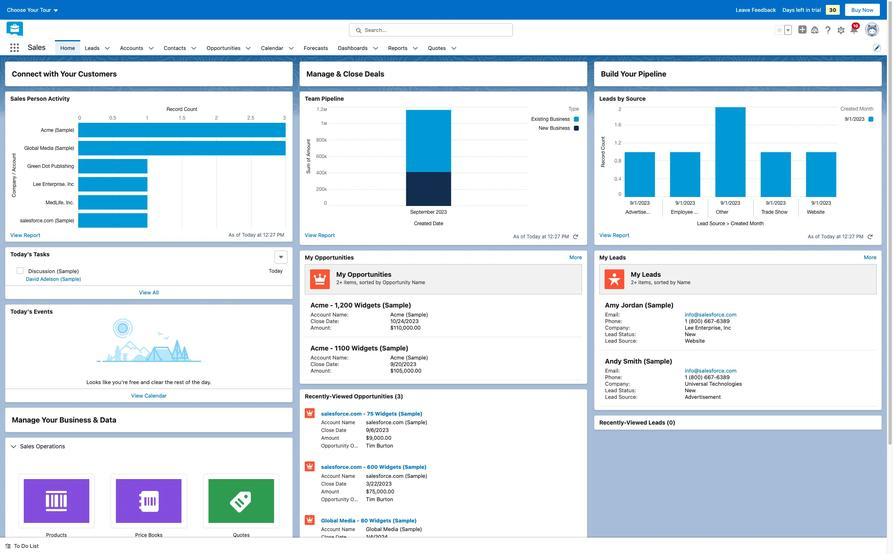 Task type: locate. For each thing, give the bounding box(es) containing it.
1 horizontal spatial pipeline
[[639, 70, 667, 78]]

0 vertical spatial 1
[[685, 318, 688, 325]]

dashboards link
[[333, 40, 373, 55]]

lead
[[605, 331, 617, 338], [605, 338, 617, 344], [605, 387, 617, 394], [605, 394, 617, 400]]

salesforce.com up 3/22/2023
[[366, 473, 404, 479]]

- for 1100
[[330, 345, 333, 352]]

view report up my opportunities
[[305, 232, 335, 238]]

pipeline right team
[[321, 95, 344, 102]]

my for my opportunities
[[305, 254, 313, 261]]

account for salesforce.com - 600 widgets (sample)
[[321, 473, 340, 479]]

3 account name from the top
[[321, 527, 355, 533]]

(800) for andy smith (sample)
[[689, 374, 703, 381]]

0 horizontal spatial items,
[[344, 279, 358, 286]]

widgets
[[354, 302, 381, 309], [352, 345, 378, 352], [375, 410, 397, 417], [379, 464, 401, 470], [369, 517, 391, 524]]

1 vertical spatial &
[[93, 416, 98, 425]]

view report link up my opportunities
[[305, 232, 335, 242]]

0 vertical spatial company:
[[605, 325, 630, 331]]

manage your business & data
[[12, 416, 116, 425]]

2 the from the left
[[192, 379, 200, 386]]

1 horizontal spatial report
[[318, 232, 335, 238]]

source:
[[619, 338, 638, 344], [619, 394, 638, 400]]

1 horizontal spatial view report link
[[305, 232, 335, 242]]

667- for andy smith (sample)
[[704, 374, 717, 381]]

0 horizontal spatial 2+
[[336, 279, 343, 286]]

lead source: up the andy
[[605, 338, 638, 344]]

2 vertical spatial date
[[336, 534, 347, 541]]

new left technologies
[[685, 387, 696, 394]]

by up amy jordan (sample)
[[670, 279, 676, 286]]

account name down recently-viewed opportunities (3)
[[321, 420, 355, 426]]

lee
[[685, 325, 694, 331]]

1 vertical spatial new
[[685, 387, 696, 394]]

2 acme (sample) from the top
[[390, 354, 428, 361]]

report
[[24, 232, 40, 238], [318, 232, 335, 238], [613, 232, 630, 238]]

(800)
[[689, 318, 703, 325], [689, 374, 703, 381]]

2 source: from the top
[[619, 394, 638, 400]]

$75,000.00
[[366, 488, 394, 495]]

0 vertical spatial calendar
[[261, 44, 283, 51]]

1 vertical spatial info@salesforce.com link
[[685, 368, 737, 374]]

text default image inside contacts list item
[[191, 45, 197, 51]]

1 opportunity owner tim burton from the top
[[321, 443, 393, 449]]

david adelson (sample) link
[[26, 276, 81, 283]]

items, up 1,200
[[344, 279, 358, 286]]

view up today's
[[10, 232, 22, 238]]

- left 1100
[[330, 345, 333, 352]]

1 (800) 667-6389 for amy jordan (sample)
[[685, 318, 730, 325]]

text default image inside sales operations dropdown button
[[10, 444, 17, 450]]

opportunities link
[[202, 40, 246, 55]]

1 source: from the top
[[619, 338, 638, 344]]

0 vertical spatial close date:
[[311, 318, 339, 325]]

0 vertical spatial acme (sample)
[[390, 311, 428, 318]]

2 horizontal spatial as
[[808, 234, 814, 240]]

0 vertical spatial recently-
[[305, 393, 332, 400]]

items,
[[344, 279, 358, 286], [639, 279, 653, 286]]

2 6389 from the top
[[717, 374, 730, 381]]

global for global media (sample)
[[366, 526, 382, 533]]

2 info@salesforce.com link from the top
[[685, 368, 737, 374]]

1 info@salesforce.com link from the top
[[685, 311, 737, 318]]

tim for $75,000.00
[[366, 496, 375, 503]]

tim down '$9,000.00'
[[366, 443, 375, 449]]

account name for salesforce.com - 600 widgets (sample)
[[321, 473, 355, 479]]

1 vertical spatial sales
[[10, 95, 26, 102]]

2 lead source: from the top
[[605, 394, 638, 400]]

- left 75 on the left bottom
[[363, 410, 366, 417]]

2 email: from the top
[[605, 368, 620, 374]]

2 account name: from the top
[[311, 354, 349, 361]]

& up team pipeline
[[336, 70, 342, 78]]

sales left the operations
[[20, 443, 34, 450]]

1 horizontal spatial the
[[192, 379, 200, 386]]

salesforce.com - 600 widgets (sample)
[[321, 464, 427, 470]]

1 the from the left
[[165, 379, 173, 386]]

close for global media - 80 widgets (sample)
[[321, 534, 334, 541]]

lead status:
[[605, 331, 636, 338], [605, 387, 636, 394]]

standard quote image
[[224, 480, 259, 519]]

1 vertical spatial close date:
[[311, 361, 339, 368]]

discussion
[[28, 268, 55, 274]]

lead status: for andy
[[605, 387, 636, 394]]

0 vertical spatial &
[[336, 70, 342, 78]]

3 date from the top
[[336, 534, 347, 541]]

3 close date from the top
[[321, 534, 347, 541]]

2 close date from the top
[[321, 481, 347, 487]]

1 tim from the top
[[366, 443, 375, 449]]

close for acme - 1100 widgets (sample)
[[311, 361, 325, 368]]

view calendar link
[[131, 393, 167, 399]]

info@salesforce.com for amy jordan (sample)
[[685, 311, 737, 318]]

lead source: up recently-viewed leads (0)
[[605, 394, 638, 400]]

enterprise,
[[695, 325, 722, 331]]

view up my leads
[[600, 232, 611, 238]]

media left 80
[[340, 517, 356, 524]]

as for build your pipeline
[[808, 234, 814, 240]]

1 owner from the top
[[350, 443, 366, 449]]

more link for build your pipeline
[[864, 254, 877, 260]]

2 1 from the top
[[685, 374, 688, 381]]

your inside popup button
[[27, 7, 39, 13]]

person
[[27, 95, 47, 102]]

opportunity owner tim burton down '$9,000.00'
[[321, 443, 393, 449]]

sorted up amy jordan (sample)
[[654, 279, 669, 286]]

1 vertical spatial source:
[[619, 394, 638, 400]]

lead source: for amy
[[605, 338, 638, 344]]

tim
[[366, 443, 375, 449], [366, 496, 375, 503]]

1 account name: from the top
[[311, 311, 349, 318]]

info@salesforce.com link for andy smith (sample)
[[685, 368, 737, 374]]

2 account name from the top
[[321, 473, 355, 479]]

1 vertical spatial opportunity owner tim burton
[[321, 496, 393, 503]]

2 report from the left
[[318, 232, 335, 238]]

info@salesforce.com link for amy jordan (sample)
[[685, 311, 737, 318]]

sales inside dropdown button
[[20, 443, 34, 450]]

1 status: from the top
[[619, 331, 636, 338]]

2 amount: from the top
[[311, 368, 332, 374]]

1 vertical spatial lead status:
[[605, 387, 636, 394]]

2 owner from the top
[[350, 496, 366, 503]]

2 vertical spatial close date
[[321, 534, 347, 541]]

company: down the andy
[[605, 381, 630, 387]]

close date: down 1,200
[[311, 318, 339, 325]]

close date for salesforce.com - 600 widgets (sample)
[[321, 481, 347, 487]]

667- left inc
[[704, 318, 717, 325]]

salesforce.com down recently-viewed opportunities (3)
[[321, 410, 362, 417]]

1 667- from the top
[[704, 318, 717, 325]]

leads inside list item
[[85, 44, 100, 51]]

leave feedback link
[[736, 7, 776, 13]]

status: up smith
[[619, 331, 636, 338]]

1 vertical spatial quotes
[[233, 532, 250, 539]]

1 (800) from the top
[[689, 318, 703, 325]]

burton
[[377, 443, 393, 449], [377, 496, 393, 503]]

& left "data"
[[93, 416, 98, 425]]

2 1 (800) 667-6389 from the top
[[685, 374, 730, 381]]

lead status: down the andy
[[605, 387, 636, 394]]

choose your tour
[[7, 7, 51, 13]]

report up my opportunities
[[318, 232, 335, 238]]

calendar list item
[[256, 40, 299, 55]]

manage & close deals
[[307, 70, 384, 78]]

salesforce.com (sample)
[[366, 419, 428, 426], [366, 473, 428, 479]]

2 date from the top
[[336, 481, 347, 487]]

10
[[854, 23, 859, 28]]

1 salesforce.com (sample) from the top
[[366, 419, 428, 426]]

1 horizontal spatial by
[[618, 95, 625, 102]]

12:​27 for build your pipeline
[[843, 234, 855, 240]]

trial
[[812, 7, 821, 13]]

universal
[[685, 381, 708, 387]]

owner
[[350, 443, 366, 449], [350, 496, 366, 503]]

items, up amy jordan (sample)
[[639, 279, 653, 286]]

status: for smith
[[619, 387, 636, 394]]

close
[[343, 70, 363, 78], [311, 318, 325, 325], [311, 361, 325, 368], [321, 427, 334, 434], [321, 481, 334, 487], [321, 534, 334, 541]]

as of today at 12:​27 pm for build your pipeline
[[808, 234, 864, 240]]

0 vertical spatial amount:
[[311, 325, 332, 331]]

close date: down 1100
[[311, 361, 339, 368]]

1 vertical spatial manage
[[12, 416, 40, 425]]

3 text default image from the left
[[246, 45, 251, 51]]

2 sorted from the left
[[654, 279, 669, 286]]

2+ inside my opportunities 2+ items, sorted by opportunity name
[[336, 279, 343, 286]]

0 horizontal spatial manage
[[12, 416, 40, 425]]

2 vertical spatial sales
[[20, 443, 34, 450]]

account for acme - 1100 widgets (sample)
[[311, 354, 331, 361]]

1 close date from the top
[[321, 427, 347, 434]]

2+ inside my leads 2+ items, sorted by name
[[631, 279, 637, 286]]

2 salesforce.com (sample) from the top
[[366, 473, 428, 479]]

opportunity owner tim burton for $9,000.00
[[321, 443, 393, 449]]

close date for global media - 80 widgets (sample)
[[321, 534, 347, 541]]

date down salesforce.com - 75 widgets (sample)
[[336, 427, 347, 434]]

1 horizontal spatial at
[[542, 234, 547, 240]]

advertisement
[[685, 394, 721, 400]]

viewed left (0) on the bottom right of page
[[627, 419, 647, 426]]

name for salesforce.com - 75 widgets (sample)
[[342, 420, 355, 426]]

2 vertical spatial opportunity
[[321, 496, 349, 503]]

2 tim from the top
[[366, 496, 375, 503]]

accounts
[[120, 44, 143, 51]]

2 date: from the top
[[326, 361, 339, 368]]

view up my opportunities
[[305, 232, 317, 238]]

1 horizontal spatial 2+
[[631, 279, 637, 286]]

smith
[[623, 358, 642, 365]]

- for 600
[[363, 464, 366, 470]]

date: down 1100
[[326, 361, 339, 368]]

1 vertical spatial amount
[[321, 489, 339, 495]]

1 account name from the top
[[321, 420, 355, 426]]

your right build at the right top
[[621, 70, 637, 78]]

1 view report from the left
[[10, 232, 40, 238]]

status: down smith
[[619, 387, 636, 394]]

manage up team pipeline
[[307, 70, 335, 78]]

1 email: from the top
[[605, 311, 620, 318]]

quotes inside quotes button
[[233, 532, 250, 539]]

2 horizontal spatial by
[[670, 279, 676, 286]]

0 vertical spatial account name
[[321, 420, 355, 426]]

1 horizontal spatial global
[[366, 526, 382, 533]]

price books button
[[111, 532, 187, 539]]

owner up 80
[[350, 496, 366, 503]]

1,200
[[335, 302, 353, 309]]

by
[[618, 95, 625, 102], [376, 279, 381, 286], [670, 279, 676, 286]]

1 more from the left
[[570, 254, 582, 260]]

0 horizontal spatial report
[[24, 232, 40, 238]]

pm for manage
[[562, 234, 569, 240]]

team
[[305, 95, 320, 102]]

2 phone: from the top
[[605, 374, 622, 381]]

acme (sample) for acme - 1100 widgets (sample)
[[390, 354, 428, 361]]

pipeline up source
[[639, 70, 667, 78]]

text default image
[[105, 45, 110, 51], [191, 45, 197, 51], [246, 45, 251, 51]]

1 vertical spatial salesforce.com (sample)
[[366, 473, 428, 479]]

(800) for amy jordan (sample)
[[689, 318, 703, 325]]

6389 right lee
[[717, 318, 730, 325]]

1 horizontal spatial calendar
[[261, 44, 283, 51]]

contacts list item
[[159, 40, 202, 55]]

of
[[236, 232, 241, 238], [521, 234, 525, 240], [815, 234, 820, 240], [185, 379, 190, 386]]

1 close date: from the top
[[311, 318, 339, 325]]

1 horizontal spatial media
[[383, 526, 398, 533]]

acme (sample) up $110,000.00
[[390, 311, 428, 318]]

1 vertical spatial account name:
[[311, 354, 349, 361]]

acme (sample) up $105,000.00
[[390, 354, 428, 361]]

tim down $75,000.00
[[366, 496, 375, 503]]

1 1 (800) 667-6389 from the top
[[685, 318, 730, 325]]

text default image for opportunities
[[246, 45, 251, 51]]

1 horizontal spatial more link
[[864, 254, 877, 260]]

1 amount: from the top
[[311, 325, 332, 331]]

name for salesforce.com - 600 widgets (sample)
[[342, 473, 355, 479]]

the left day.
[[192, 379, 200, 386]]

adelson
[[40, 276, 59, 282]]

2 horizontal spatial view report
[[600, 232, 630, 238]]

sales
[[28, 43, 46, 52], [10, 95, 26, 102], [20, 443, 34, 450]]

1 date from the top
[[336, 427, 347, 434]]

2 company: from the top
[[605, 381, 630, 387]]

1 vertical spatial info@salesforce.com
[[685, 368, 737, 374]]

2 horizontal spatial 12:​27
[[843, 234, 855, 240]]

search... button
[[349, 23, 513, 36]]

1 more link from the left
[[570, 254, 582, 260]]

0 horizontal spatial &
[[93, 416, 98, 425]]

info@salesforce.com link up universal technologies
[[685, 368, 737, 374]]

1 6389 from the top
[[717, 318, 730, 325]]

info@salesforce.com up universal technologies
[[685, 368, 737, 374]]

0 vertical spatial owner
[[350, 443, 366, 449]]

global media - 80 widgets (sample)
[[321, 517, 417, 524]]

name:
[[333, 311, 349, 318], [333, 354, 349, 361]]

- left 1,200
[[330, 302, 333, 309]]

source
[[626, 95, 646, 102]]

calendar
[[261, 44, 283, 51], [145, 393, 167, 399]]

by inside my opportunities 2+ items, sorted by opportunity name
[[376, 279, 381, 286]]

1 up website
[[685, 318, 688, 325]]

1 vertical spatial name:
[[333, 354, 349, 361]]

1 date: from the top
[[326, 318, 339, 325]]

group
[[775, 25, 792, 35]]

1 new from the top
[[685, 331, 696, 338]]

2 667- from the top
[[704, 374, 717, 381]]

team pipeline
[[305, 95, 344, 102]]

0 vertical spatial close date
[[321, 427, 347, 434]]

your left business
[[42, 416, 58, 425]]

1 lead status: from the top
[[605, 331, 636, 338]]

0 horizontal spatial more link
[[570, 254, 582, 260]]

2 close date: from the top
[[311, 361, 339, 368]]

account name down the 'global media - 80 widgets (sample)'
[[321, 527, 355, 533]]

my for my opportunities 2+ items, sorted by opportunity name
[[336, 271, 346, 278]]

company: for andy
[[605, 381, 630, 387]]

date: for 1,200
[[326, 318, 339, 325]]

2 status: from the top
[[619, 387, 636, 394]]

as
[[229, 232, 235, 238], [513, 234, 519, 240], [808, 234, 814, 240]]

2 more link from the left
[[864, 254, 877, 260]]

3 view report link from the left
[[600, 232, 630, 242]]

my inside my opportunities 2+ items, sorted by opportunity name
[[336, 271, 346, 278]]

1 (800) 667-6389 up website
[[685, 318, 730, 325]]

rest
[[174, 379, 184, 386]]

date:
[[326, 318, 339, 325], [326, 361, 339, 368]]

sorted inside my leads 2+ items, sorted by name
[[654, 279, 669, 286]]

my for my leads
[[600, 254, 608, 261]]

2+ up 1,200
[[336, 279, 343, 286]]

1 2+ from the left
[[336, 279, 343, 286]]

by up acme - 1,200 widgets (sample)
[[376, 279, 381, 286]]

leads link
[[80, 40, 105, 55]]

1 vertical spatial recently-
[[600, 419, 627, 426]]

2 amount from the top
[[321, 489, 339, 495]]

0 vertical spatial sales
[[28, 43, 46, 52]]

1 items, from the left
[[344, 279, 358, 286]]

$9,000.00
[[366, 435, 392, 441]]

source: for jordan
[[619, 338, 638, 344]]

name inside my leads 2+ items, sorted by name
[[677, 279, 691, 286]]

view report link up today's
[[10, 232, 40, 238]]

0 vertical spatial date:
[[326, 318, 339, 325]]

1 vertical spatial media
[[383, 526, 398, 533]]

0 vertical spatial info@salesforce.com link
[[685, 311, 737, 318]]

report for customers
[[24, 232, 40, 238]]

1 phone: from the top
[[605, 318, 622, 325]]

0 vertical spatial global
[[321, 517, 338, 524]]

1 vertical spatial tim
[[366, 496, 375, 503]]

quotes down 'search...' button
[[428, 44, 446, 51]]

1 vertical spatial 1
[[685, 374, 688, 381]]

2 info@salesforce.com from the top
[[685, 368, 737, 374]]

items, inside my opportunities 2+ items, sorted by opportunity name
[[344, 279, 358, 286]]

view for connect with your customers
[[10, 232, 22, 238]]

0 horizontal spatial recently-
[[305, 393, 332, 400]]

(800) up website
[[689, 318, 703, 325]]

0 vertical spatial 1 (800) 667-6389
[[685, 318, 730, 325]]

2 opportunity owner tim burton from the top
[[321, 496, 393, 503]]

my leads
[[600, 254, 626, 261]]

my opportunities
[[305, 254, 354, 261]]

1 vertical spatial account name
[[321, 473, 355, 479]]

0 horizontal spatial pipeline
[[321, 95, 344, 102]]

items, inside my leads 2+ items, sorted by name
[[639, 279, 653, 286]]

1 acme (sample) from the top
[[390, 311, 428, 318]]

2 view report link from the left
[[305, 232, 335, 242]]

0 horizontal spatial by
[[376, 279, 381, 286]]

phone: down the andy
[[605, 374, 622, 381]]

2 text default image from the left
[[191, 45, 197, 51]]

2 horizontal spatial report
[[613, 232, 630, 238]]

2+ for &
[[336, 279, 343, 286]]

phone:
[[605, 318, 622, 325], [605, 374, 622, 381]]

to do list
[[14, 543, 39, 550]]

1 report from the left
[[24, 232, 40, 238]]

widgets for 1100
[[352, 345, 378, 352]]

more link for manage & close deals
[[570, 254, 582, 260]]

standard product2 image
[[39, 480, 74, 519]]

10/24/2023
[[390, 318, 419, 325]]

2 name: from the top
[[333, 354, 349, 361]]

info@salesforce.com link up 'enterprise,'
[[685, 311, 737, 318]]

today
[[242, 232, 256, 238], [527, 234, 541, 240], [821, 234, 835, 240], [269, 268, 283, 274]]

0 vertical spatial account name:
[[311, 311, 349, 318]]

6389 right universal
[[717, 374, 730, 381]]

1 burton from the top
[[377, 443, 393, 449]]

list containing home
[[55, 40, 887, 55]]

media
[[340, 517, 356, 524], [383, 526, 398, 533]]

amount
[[321, 435, 339, 441], [321, 489, 339, 495]]

data
[[100, 416, 116, 425]]

- for 75
[[363, 410, 366, 417]]

1 1 from the top
[[685, 318, 688, 325]]

6389
[[717, 318, 730, 325], [717, 374, 730, 381]]

view report link up my leads
[[600, 232, 630, 242]]

2 horizontal spatial as of today at 12:​27 pm
[[808, 234, 864, 240]]

price books
[[135, 532, 163, 539]]

2 lead from the top
[[605, 338, 617, 344]]

opportunity inside my opportunities 2+ items, sorted by opportunity name
[[383, 279, 411, 286]]

manage for manage & close deals
[[307, 70, 335, 78]]

sales operations
[[20, 443, 65, 450]]

1 vertical spatial amount:
[[311, 368, 332, 374]]

view report up my leads
[[600, 232, 630, 238]]

viewed for leads
[[627, 419, 647, 426]]

sorted up acme - 1,200 widgets (sample)
[[359, 279, 374, 286]]

new for andy smith (sample)
[[685, 387, 696, 394]]

12:​27
[[263, 232, 276, 238], [548, 234, 560, 240], [843, 234, 855, 240]]

0 vertical spatial burton
[[377, 443, 393, 449]]

at for build your pipeline
[[837, 234, 841, 240]]

1 horizontal spatial &
[[336, 70, 342, 78]]

as of today at 12:​27 pm for manage & close deals
[[513, 234, 569, 240]]

0 horizontal spatial quotes
[[233, 532, 250, 539]]

email:
[[605, 311, 620, 318], [605, 368, 620, 374]]

deals
[[365, 70, 384, 78]]

1 text default image from the left
[[105, 45, 110, 51]]

your for build your pipeline
[[621, 70, 637, 78]]

account name
[[321, 420, 355, 426], [321, 473, 355, 479], [321, 527, 355, 533]]

text default image left accounts
[[105, 45, 110, 51]]

sales up connect
[[28, 43, 46, 52]]

by left source
[[618, 95, 625, 102]]

media for -
[[340, 517, 356, 524]]

1 sorted from the left
[[359, 279, 374, 286]]

accounts list item
[[115, 40, 159, 55]]

the left rest
[[165, 379, 173, 386]]

viewed up salesforce.com - 75 widgets (sample)
[[332, 393, 353, 400]]

close for acme - 1,200 widgets (sample)
[[311, 318, 325, 325]]

reports
[[388, 44, 408, 51]]

list
[[55, 40, 887, 55]]

1 vertical spatial status:
[[619, 387, 636, 394]]

forecasts link
[[299, 40, 333, 55]]

2 items, from the left
[[639, 279, 653, 286]]

status: for jordan
[[619, 331, 636, 338]]

buy
[[852, 7, 861, 13]]

text default image left calendar link
[[246, 45, 251, 51]]

2 more from the left
[[864, 254, 877, 260]]

report for deals
[[318, 232, 335, 238]]

1 name: from the top
[[333, 311, 349, 318]]

media up 1/4/2024
[[383, 526, 398, 533]]

1 vertical spatial company:
[[605, 381, 630, 387]]

widgets right 600
[[379, 464, 401, 470]]

reports list item
[[383, 40, 423, 55]]

account name: down 1,200
[[311, 311, 349, 318]]

your right with
[[60, 70, 76, 78]]

text default image inside opportunities list item
[[246, 45, 251, 51]]

email: for andy
[[605, 368, 620, 374]]

2 lead status: from the top
[[605, 387, 636, 394]]

1 view report link from the left
[[10, 232, 40, 238]]

global up 1/4/2024
[[366, 526, 382, 533]]

opportunities inside list item
[[207, 44, 241, 51]]

0 horizontal spatial at
[[257, 232, 262, 238]]

1 vertical spatial global
[[366, 526, 382, 533]]

view report for deals
[[305, 232, 335, 238]]

owner up salesforce.com - 600 widgets (sample)
[[350, 443, 366, 449]]

2 2+ from the left
[[631, 279, 637, 286]]

2 burton from the top
[[377, 496, 393, 503]]

account name: for 1100
[[311, 354, 349, 361]]

2 view report from the left
[[305, 232, 335, 238]]

1 vertical spatial viewed
[[627, 419, 647, 426]]

0 vertical spatial amount
[[321, 435, 339, 441]]

account name down salesforce.com - 600 widgets (sample)
[[321, 473, 355, 479]]

2 (800) from the top
[[689, 374, 703, 381]]

0 vertical spatial email:
[[605, 311, 620, 318]]

9/20/2023
[[390, 361, 416, 368]]

report up today's tasks
[[24, 232, 40, 238]]

text default image
[[148, 45, 154, 51], [288, 45, 294, 51], [373, 45, 378, 51], [413, 45, 418, 51], [451, 45, 457, 51], [573, 234, 579, 240], [868, 234, 873, 240], [10, 444, 17, 450], [5, 544, 11, 549]]

by for build your pipeline
[[670, 279, 676, 286]]

1 lead source: from the top
[[605, 338, 638, 344]]

0 vertical spatial tim
[[366, 443, 375, 449]]

0 horizontal spatial media
[[340, 517, 356, 524]]

day.
[[201, 379, 211, 386]]

salesforce.com up 9/6/2023
[[366, 419, 404, 426]]

sales left person
[[10, 95, 26, 102]]

1 info@salesforce.com from the top
[[685, 311, 737, 318]]

lead status: up the andy
[[605, 331, 636, 338]]

0 horizontal spatial more
[[570, 254, 582, 260]]

opportunity owner tim burton
[[321, 443, 393, 449], [321, 496, 393, 503]]

opportunities inside my opportunities 2+ items, sorted by opportunity name
[[348, 271, 392, 278]]

sorted for pipeline
[[654, 279, 669, 286]]

like
[[103, 379, 111, 386]]

1 amount from the top
[[321, 435, 339, 441]]

(sample)
[[57, 268, 79, 274], [60, 276, 81, 282], [382, 302, 411, 309], [645, 302, 674, 309], [406, 311, 428, 318], [380, 345, 409, 352], [406, 354, 428, 361], [644, 358, 673, 365], [398, 410, 423, 417], [405, 419, 428, 426], [403, 464, 427, 470], [405, 473, 428, 479], [393, 517, 417, 524], [400, 526, 422, 533]]

phone: down "amy"
[[605, 318, 622, 325]]

price
[[135, 532, 147, 539]]

2 horizontal spatial view report link
[[600, 232, 630, 242]]

0 horizontal spatial viewed
[[332, 393, 353, 400]]

667- up advertisement
[[704, 374, 717, 381]]

text default image inside leads list item
[[105, 45, 110, 51]]

burton down '$9,000.00'
[[377, 443, 393, 449]]

name: down 1100
[[333, 354, 349, 361]]

1 vertical spatial phone:
[[605, 374, 622, 381]]

report up my leads
[[613, 232, 630, 238]]

1 vertical spatial 1 (800) 667-6389
[[685, 374, 730, 381]]

view report
[[10, 232, 40, 238], [305, 232, 335, 238], [600, 232, 630, 238]]

0 vertical spatial source:
[[619, 338, 638, 344]]

sorted inside my opportunities 2+ items, sorted by opportunity name
[[359, 279, 374, 286]]

customers
[[78, 70, 117, 78]]

my
[[305, 254, 313, 261], [600, 254, 608, 261], [336, 271, 346, 278], [631, 271, 641, 278]]

my inside my leads 2+ items, sorted by name
[[631, 271, 641, 278]]

your left tour
[[27, 7, 39, 13]]

company: down "amy"
[[605, 325, 630, 331]]

date: down 1,200
[[326, 318, 339, 325]]

0 horizontal spatial view report link
[[10, 232, 40, 238]]

1 vertical spatial 667-
[[704, 374, 717, 381]]

2+ up jordan
[[631, 279, 637, 286]]

1 horizontal spatial sorted
[[654, 279, 669, 286]]

source: up recently-viewed leads (0)
[[619, 394, 638, 400]]

text default image right contacts
[[191, 45, 197, 51]]

as of today at 12:​27 pm
[[229, 232, 284, 238], [513, 234, 569, 240], [808, 234, 864, 240]]

widgets right 1100
[[352, 345, 378, 352]]

andy smith (sample)
[[605, 358, 673, 365]]

amount for salesforce.com - 600 widgets (sample)
[[321, 489, 339, 495]]

0 horizontal spatial sorted
[[359, 279, 374, 286]]

1 vertical spatial calendar
[[145, 393, 167, 399]]

80
[[361, 517, 368, 524]]

name
[[412, 279, 425, 286], [677, 279, 691, 286], [342, 420, 355, 426], [342, 473, 355, 479], [342, 527, 355, 533]]

by inside my leads 2+ items, sorted by name
[[670, 279, 676, 286]]

burton down $75,000.00
[[377, 496, 393, 503]]

email: down "amy"
[[605, 311, 620, 318]]

1 company: from the top
[[605, 325, 630, 331]]

0 vertical spatial opportunity owner tim burton
[[321, 443, 393, 449]]

2 new from the top
[[685, 387, 696, 394]]

0 vertical spatial name:
[[333, 311, 349, 318]]

email: down the andy
[[605, 368, 620, 374]]



Task type: vqa. For each thing, say whether or not it's contained in the screenshot.


Task type: describe. For each thing, give the bounding box(es) containing it.
info@salesforce.com for andy smith (sample)
[[685, 368, 737, 374]]

account for acme - 1,200 widgets (sample)
[[311, 311, 331, 318]]

acme up $110,000.00
[[390, 311, 404, 318]]

view report link for deals
[[305, 232, 335, 242]]

discussion (sample) david adelson (sample)
[[26, 268, 81, 282]]

burton for $9,000.00
[[377, 443, 393, 449]]

events
[[34, 308, 53, 315]]

text default image inside reports list item
[[413, 45, 418, 51]]

1 for andy smith (sample)
[[685, 374, 688, 381]]

- left 80
[[357, 517, 359, 524]]

lead status: for amy
[[605, 331, 636, 338]]

website
[[685, 338, 705, 344]]

75
[[367, 410, 374, 417]]

universal technologies
[[685, 381, 742, 387]]

clear
[[151, 379, 163, 386]]

amount for salesforce.com - 75 widgets (sample)
[[321, 435, 339, 441]]

inc
[[724, 325, 731, 331]]

burton for $75,000.00
[[377, 496, 393, 503]]

view report link for customers
[[10, 232, 40, 238]]

salesforce.com (sample) for 9/6/2023
[[366, 419, 428, 426]]

source: for smith
[[619, 394, 638, 400]]

widgets for 600
[[379, 464, 401, 470]]

0 horizontal spatial pm
[[277, 232, 284, 238]]

667- for amy jordan (sample)
[[704, 318, 717, 325]]

list
[[30, 543, 39, 550]]

name: for 1100
[[333, 354, 349, 361]]

media for (sample)
[[383, 526, 398, 533]]

0 horizontal spatial as of today at 12:​27 pm
[[229, 232, 284, 238]]

name inside my opportunities 2+ items, sorted by opportunity name
[[412, 279, 425, 286]]

0 horizontal spatial as
[[229, 232, 235, 238]]

$110,000.00
[[390, 325, 421, 331]]

by for manage & close deals
[[376, 279, 381, 286]]

date for $9,000.00
[[336, 427, 347, 434]]

left
[[796, 7, 805, 13]]

my opportunities 2+ items, sorted by opportunity name
[[336, 271, 425, 286]]

email: for amy
[[605, 311, 620, 318]]

1 vertical spatial pipeline
[[321, 95, 344, 102]]

acme - 1100 widgets (sample)
[[311, 345, 409, 352]]

as for manage & close deals
[[513, 234, 519, 240]]

view report for customers
[[10, 232, 40, 238]]

leads inside my leads 2+ items, sorted by name
[[642, 271, 661, 278]]

view all
[[139, 289, 159, 296]]

1 for amy jordan (sample)
[[685, 318, 688, 325]]

close date for salesforce.com - 75 widgets (sample)
[[321, 427, 347, 434]]

close date: for 1,200
[[311, 318, 339, 325]]

text default image for contacts
[[191, 45, 197, 51]]

9/6/2023
[[366, 427, 389, 434]]

close for salesforce.com - 75 widgets (sample)
[[321, 427, 334, 434]]

- for 1,200
[[330, 302, 333, 309]]

free
[[129, 379, 139, 386]]

text default image inside calendar list item
[[288, 45, 294, 51]]

looks
[[86, 379, 101, 386]]

quotes inside quotes list item
[[428, 44, 446, 51]]

date: for 1100
[[326, 361, 339, 368]]

tasks
[[33, 251, 50, 258]]

at for manage & close deals
[[542, 234, 547, 240]]

sales person activity
[[10, 95, 70, 102]]

12:​27 for manage & close deals
[[548, 234, 560, 240]]

opportunity for salesforce.com - 75 widgets (sample)
[[321, 443, 349, 449]]

owner for $75,000.00
[[350, 496, 366, 503]]

items, for pipeline
[[639, 279, 653, 286]]

3 view report from the left
[[600, 232, 630, 238]]

days left in trial
[[783, 7, 821, 13]]

1 lead from the top
[[605, 331, 617, 338]]

2+ for your
[[631, 279, 637, 286]]

calendar link
[[256, 40, 288, 55]]

my opportunities link
[[305, 254, 354, 261]]

andy
[[605, 358, 622, 365]]

opportunities list item
[[202, 40, 256, 55]]

business
[[59, 416, 91, 425]]

tour
[[40, 7, 51, 13]]

account name: for 1,200
[[311, 311, 349, 318]]

view all link
[[139, 289, 159, 296]]

widgets for 75
[[375, 410, 397, 417]]

leads list item
[[80, 40, 115, 55]]

600
[[367, 464, 378, 470]]

0 horizontal spatial 12:​27
[[263, 232, 276, 238]]

global media (sample)
[[366, 526, 422, 533]]

sales operations button
[[5, 438, 293, 455]]

amy jordan (sample)
[[605, 302, 674, 309]]

products button
[[18, 532, 95, 539]]

1 (800) 667-6389 for andy smith (sample)
[[685, 374, 730, 381]]

text default image inside 'to do list' button
[[5, 544, 11, 549]]

your for choose your tour
[[27, 7, 39, 13]]

4 lead from the top
[[605, 394, 617, 400]]

activity
[[48, 95, 70, 102]]

to do list button
[[0, 538, 44, 554]]

text default image inside quotes list item
[[451, 45, 457, 51]]

with
[[43, 70, 59, 78]]

recently- for recently-viewed opportunities (3)
[[305, 393, 332, 400]]

amount: for acme - 1100 widgets (sample)
[[311, 368, 332, 374]]

phone: for andy
[[605, 374, 622, 381]]

operations
[[36, 443, 65, 450]]

3/22/2023
[[366, 480, 392, 487]]

6389 for andy smith (sample)
[[717, 374, 730, 381]]

more for build your pipeline
[[864, 254, 877, 260]]

name: for 1,200
[[333, 311, 349, 318]]

today's tasks
[[10, 251, 50, 258]]

items, for close
[[344, 279, 358, 286]]

david
[[26, 276, 39, 282]]

(0)
[[667, 419, 676, 426]]

owner for $9,000.00
[[350, 443, 366, 449]]

close date: for 1100
[[311, 361, 339, 368]]

tim for $9,000.00
[[366, 443, 375, 449]]

30
[[829, 7, 837, 13]]

choose
[[7, 7, 26, 13]]

lead source: for andy
[[605, 394, 638, 400]]

all
[[153, 289, 159, 296]]

opportunity for salesforce.com - 600 widgets (sample)
[[321, 496, 349, 503]]

recently- for recently-viewed leads (0)
[[600, 419, 627, 426]]

sales for sales
[[28, 43, 46, 52]]

0 horizontal spatial calendar
[[145, 393, 167, 399]]

now
[[863, 7, 874, 13]]

days
[[783, 7, 795, 13]]

acme left 1100
[[311, 345, 329, 352]]

widgets for 1,200
[[354, 302, 381, 309]]

leave feedback
[[736, 7, 776, 13]]

new for amy jordan (sample)
[[685, 331, 696, 338]]

salesforce.com (sample) for 3/22/2023
[[366, 473, 428, 479]]

1100
[[335, 345, 350, 352]]

my leads 2+ items, sorted by name
[[631, 271, 691, 286]]

you're
[[112, 379, 128, 386]]

books
[[148, 532, 163, 539]]

phone: for amy
[[605, 318, 622, 325]]

widgets right 80
[[369, 517, 391, 524]]

lee enterprise, inc
[[685, 325, 731, 331]]

name for global media - 80 widgets (sample)
[[342, 527, 355, 533]]

acme left 1,200
[[311, 302, 329, 309]]

home link
[[55, 40, 80, 55]]

text default image inside accounts list item
[[148, 45, 154, 51]]

buy now
[[852, 7, 874, 13]]

view calendar
[[131, 393, 167, 399]]

looks like you're free and clear the rest of the day.
[[86, 379, 211, 386]]

amount: for acme - 1,200 widgets (sample)
[[311, 325, 332, 331]]

contacts link
[[159, 40, 191, 55]]

viewed for opportunities
[[332, 393, 353, 400]]

calendar inside list item
[[261, 44, 283, 51]]

recently-viewed opportunities (3)
[[305, 393, 403, 400]]

account for salesforce.com - 75 widgets (sample)
[[321, 420, 340, 426]]

search...
[[365, 27, 387, 33]]

global for global media - 80 widgets (sample)
[[321, 517, 338, 524]]

connect
[[12, 70, 42, 78]]

3 report from the left
[[613, 232, 630, 238]]

3 lead from the top
[[605, 387, 617, 394]]

home
[[60, 44, 75, 51]]

view left the all
[[139, 289, 151, 296]]

accounts link
[[115, 40, 148, 55]]

acme (sample) for acme - 1,200 widgets (sample)
[[390, 311, 428, 318]]

text default image inside dashboards 'list item'
[[373, 45, 378, 51]]

standard pricebook2 image
[[131, 480, 166, 519]]

sales for sales person activity
[[10, 95, 26, 102]]

pm for build
[[856, 234, 864, 240]]

jordan
[[621, 302, 643, 309]]

dashboards list item
[[333, 40, 383, 55]]

0 vertical spatial pipeline
[[639, 70, 667, 78]]

quotes list item
[[423, 40, 462, 55]]

sales for sales operations
[[20, 443, 34, 450]]

close for salesforce.com - 600 widgets (sample)
[[321, 481, 334, 487]]

products
[[46, 532, 67, 539]]

quotes button
[[203, 532, 280, 539]]

your for manage your business & data
[[42, 416, 58, 425]]

account for global media - 80 widgets (sample)
[[321, 527, 340, 533]]

build your pipeline
[[601, 70, 667, 78]]

1/4/2024
[[366, 534, 388, 541]]

quotes link
[[423, 40, 451, 55]]

acme up $105,000.00
[[390, 354, 404, 361]]

acme - 1,200 widgets (sample)
[[311, 302, 411, 309]]

feedback
[[752, 7, 776, 13]]

sorted for close
[[359, 279, 374, 286]]

account name for salesforce.com - 75 widgets (sample)
[[321, 420, 355, 426]]

salesforce.com left 600
[[321, 464, 362, 470]]

and
[[141, 379, 150, 386]]

recently-viewed leads (0)
[[600, 419, 676, 426]]

build
[[601, 70, 619, 78]]

do
[[21, 543, 28, 550]]

technologies
[[709, 381, 742, 387]]

my for my leads 2+ items, sorted by name
[[631, 271, 641, 278]]

manage for manage your business & data
[[12, 416, 40, 425]]

view down free
[[131, 393, 143, 399]]

today's
[[10, 251, 32, 258]]

today's events
[[10, 308, 53, 315]]



